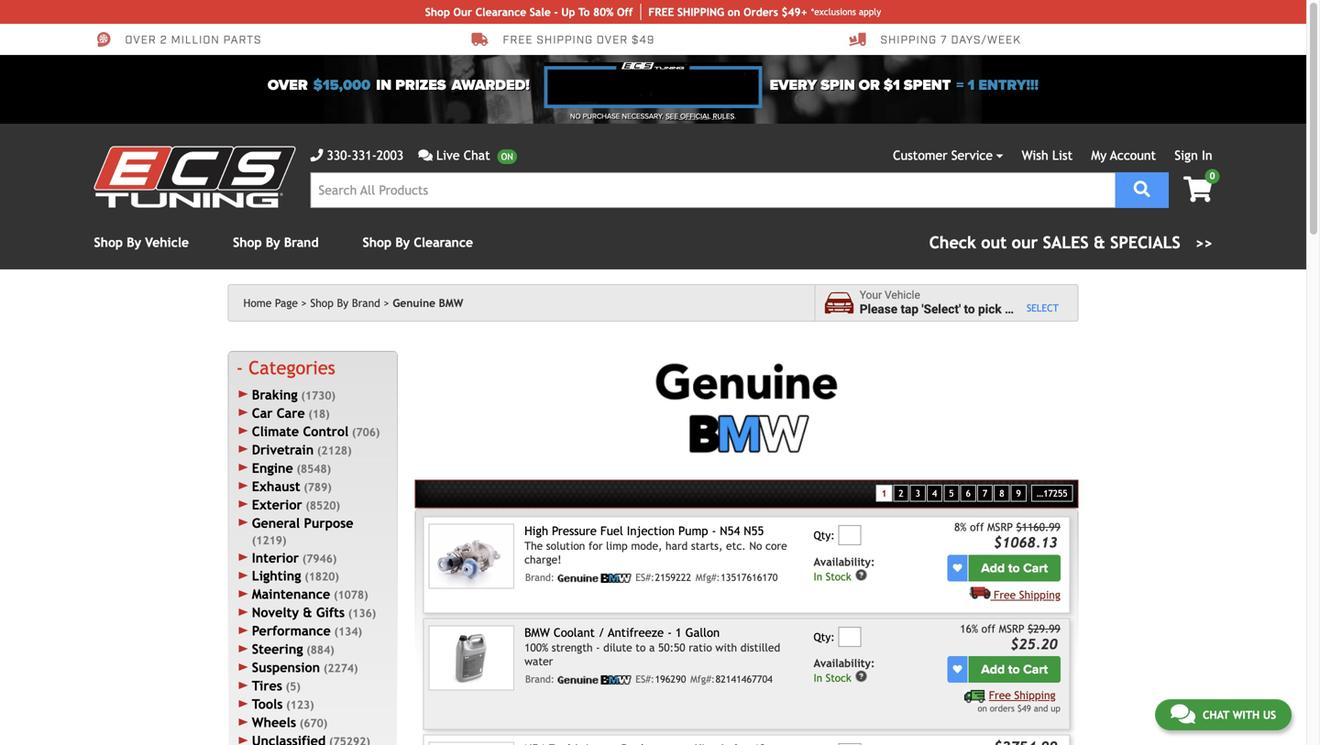 Task type: locate. For each thing, give the bounding box(es) containing it.
0 horizontal spatial over
[[125, 33, 157, 47]]

cart for $25.20
[[1024, 662, 1048, 678]]

0 vertical spatial add
[[982, 561, 1005, 576]]

0 vertical spatial with
[[716, 642, 737, 654]]

qty: right distilled
[[814, 631, 835, 644]]

0 vertical spatial add to wish list image
[[953, 564, 963, 573]]

a left 50:50
[[649, 642, 655, 654]]

0 horizontal spatial clearance
[[414, 235, 473, 250]]

shipping up and
[[1015, 689, 1056, 702]]

0 vertical spatial brand
[[284, 235, 319, 250]]

0 horizontal spatial on
[[728, 6, 741, 18]]

0 vertical spatial 7
[[941, 33, 948, 47]]

$29.99
[[1028, 623, 1061, 636]]

0 horizontal spatial no
[[570, 112, 581, 121]]

over left $15,000
[[268, 77, 308, 94]]

over for over $15,000 in prizes
[[268, 77, 308, 94]]

2 stock from the top
[[826, 673, 852, 685]]

no left purchase
[[570, 112, 581, 121]]

0 vertical spatial add to cart button
[[969, 555, 1061, 582]]

0 horizontal spatial 2
[[160, 33, 168, 47]]

live chat
[[437, 148, 490, 163]]

purchase
[[583, 112, 620, 121]]

search image
[[1134, 181, 1151, 198]]

0 horizontal spatial &
[[303, 606, 312, 621]]

2 vertical spatial 1
[[676, 626, 682, 640]]

1 es#: from the top
[[636, 572, 655, 584]]

with left the us
[[1233, 709, 1260, 722]]

add to wish list image for $25.20
[[953, 666, 963, 675]]

0 horizontal spatial 1
[[676, 626, 682, 640]]

1 horizontal spatial on
[[978, 704, 988, 714]]

free shipping image
[[965, 691, 986, 704]]

- up 50:50
[[668, 626, 672, 640]]

1 inside 1 link
[[882, 488, 887, 499]]

es#2159222 - 13517616170 - high pressure fuel injection pump - n54 n55 - the solution for limp mode, hard starts, etc. no core charge! - genuine bmw - bmw image
[[429, 524, 514, 589]]

in left question sign image
[[814, 571, 823, 583]]

1 horizontal spatial a
[[1005, 302, 1012, 317]]

shop by brand right page
[[310, 297, 380, 310]]

2 add to cart button from the top
[[969, 657, 1061, 684]]

vehicle down ecs tuning image
[[145, 235, 189, 250]]

7 left days/week
[[941, 33, 948, 47]]

- inside high pressure fuel injection pump - n54 n55 the solution for limp mode, hard starts, etc. no core charge!
[[712, 524, 717, 539]]

add to cart up free shipping on orders $49 and up
[[982, 662, 1048, 678]]

& right the sales
[[1094, 233, 1106, 252]]

off right 16%
[[982, 623, 996, 636]]

braking (1730) car care (18) climate control (706) drivetrain (2128) engine (8548) exhaust (789) exterior (8520) general purpose (1219) interior (7946) lighting (1820) maintenance (1078) novelty & gifts (136) performance (134) steering (884) suspension (2274) tires (5) tools (123) wheels (670)
[[252, 387, 380, 731]]

es#: for es#: 2159222 mfg#: 13517616170
[[636, 572, 655, 584]]

msrp up the $25.20
[[999, 623, 1025, 636]]

maintenance
[[252, 587, 330, 602]]

0 vertical spatial mfg#:
[[696, 572, 720, 584]]

7 right 6
[[983, 488, 988, 499]]

brand: down 'charge!'
[[526, 572, 555, 584]]

&
[[1094, 233, 1106, 252], [303, 606, 312, 621]]

phone image
[[310, 149, 323, 162]]

1 vertical spatial 1
[[882, 488, 887, 499]]

None text field
[[839, 525, 862, 546], [839, 627, 862, 647], [839, 744, 862, 746], [839, 525, 862, 546], [839, 627, 862, 647], [839, 744, 862, 746]]

1 add to cart button from the top
[[969, 555, 1061, 582]]

shipping up $29.99
[[1020, 589, 1061, 601]]

1 vertical spatial availability:
[[814, 657, 875, 670]]

2 vertical spatial shipping
[[1015, 689, 1056, 702]]

1 vertical spatial qty:
[[814, 631, 835, 644]]

1 vertical spatial clearance
[[414, 235, 473, 250]]

2 add to cart from the top
[[982, 662, 1048, 678]]

over 2 million parts
[[125, 33, 262, 47]]

0 vertical spatial free
[[503, 33, 533, 47]]

1 genuine bmw - corporate logo image from the top
[[558, 574, 631, 583]]

free down 'shop our clearance sale - up to 80% off'
[[503, 33, 533, 47]]

1 vertical spatial availability: in stock
[[814, 657, 875, 685]]

brand:
[[526, 572, 555, 584], [526, 674, 555, 686]]

select link
[[1027, 302, 1059, 315]]

on down free shipping icon
[[978, 704, 988, 714]]

off inside 8% off msrp $1160.99 $1068.13
[[970, 521, 985, 534]]

0 vertical spatial clearance
[[476, 6, 527, 18]]

0 vertical spatial add to cart
[[982, 561, 1048, 576]]

shop by brand link for shop by vehicle
[[233, 235, 319, 250]]

es#: left 2159222
[[636, 572, 655, 584]]

free shipping image
[[970, 586, 991, 599]]

$49 inside free shipping on orders $49 and up
[[1018, 704, 1032, 714]]

1 vertical spatial 7
[[983, 488, 988, 499]]

0 vertical spatial shop by brand link
[[233, 235, 319, 250]]

off
[[970, 521, 985, 534], [982, 623, 996, 636]]

0 horizontal spatial 7
[[941, 33, 948, 47]]

clearance right our
[[476, 6, 527, 18]]

1 vertical spatial shop by brand
[[310, 297, 380, 310]]

chat right comments icon
[[1203, 709, 1230, 722]]

ping
[[700, 6, 725, 18]]

your vehicle please tap 'select' to pick a vehicle
[[860, 289, 1055, 317]]

chat right live
[[464, 148, 490, 163]]

n55
[[744, 524, 764, 539]]

2 left million
[[160, 33, 168, 47]]

1 vertical spatial a
[[649, 642, 655, 654]]

1 horizontal spatial brand
[[352, 297, 380, 310]]

a right the pick
[[1005, 302, 1012, 317]]

2 vertical spatial free
[[989, 689, 1011, 702]]

0 vertical spatial cart
[[1024, 561, 1048, 576]]

1 right =
[[968, 77, 975, 94]]

1 vertical spatial shipping
[[1020, 589, 1061, 601]]

msrp up $1068.13
[[988, 521, 1013, 534]]

add to cart for $1068.13
[[982, 561, 1048, 576]]

shop for shop by brand link associated with shop by vehicle
[[233, 235, 262, 250]]

1 horizontal spatial clearance
[[476, 6, 527, 18]]

2 cart from the top
[[1024, 662, 1048, 678]]

to inside bmw coolant / antifreeze - 1 gallon 100% strength - dilute to a 50:50 ratio with distilled water
[[636, 642, 646, 654]]

over left million
[[125, 33, 157, 47]]

braking
[[252, 387, 298, 402]]

bmw coolant / antifreeze - 1 gallon link
[[525, 626, 720, 640]]

pump
[[679, 524, 709, 539]]

mfg#: down starts,
[[696, 572, 720, 584]]

0 vertical spatial es#:
[[636, 572, 655, 584]]

genuine bmw - corporate logo image down for
[[558, 574, 631, 583]]

gallon
[[686, 626, 720, 640]]

stock left question sign icon
[[826, 673, 852, 685]]

by for shop by brand link associated with shop by vehicle
[[266, 235, 280, 250]]

1 left the 2 link
[[882, 488, 887, 499]]

3
[[916, 488, 921, 499]]

mfg#: down ratio at the bottom
[[691, 674, 715, 686]]

shop
[[425, 6, 450, 18], [94, 235, 123, 250], [233, 235, 262, 250], [363, 235, 392, 250], [310, 297, 334, 310]]

1 vertical spatial chat
[[1203, 709, 1230, 722]]

clearance for by
[[414, 235, 473, 250]]

0 horizontal spatial $49
[[632, 33, 655, 47]]

0 vertical spatial off
[[970, 521, 985, 534]]

0 horizontal spatial a
[[649, 642, 655, 654]]

$49 right over
[[632, 33, 655, 47]]

1 vertical spatial vehicle
[[885, 289, 921, 302]]

qty:
[[814, 529, 835, 542], [814, 631, 835, 644]]

qty: right core
[[814, 529, 835, 542]]

0 vertical spatial over
[[125, 33, 157, 47]]

0 vertical spatial no
[[570, 112, 581, 121]]

2 availability: in stock from the top
[[814, 657, 875, 685]]

qty: for $25.20
[[814, 631, 835, 644]]

cart down the $25.20
[[1024, 662, 1048, 678]]

1 availability: from the top
[[814, 556, 875, 568]]

shipping inside free shipping on orders $49 and up
[[1015, 689, 1056, 702]]

chat with us
[[1203, 709, 1277, 722]]

1 add to wish list image from the top
[[953, 564, 963, 573]]

customer service button
[[893, 146, 1004, 165]]

cart
[[1024, 561, 1048, 576], [1024, 662, 1048, 678]]

brand: down water
[[526, 674, 555, 686]]

climate
[[252, 424, 299, 439]]

msrp
[[988, 521, 1013, 534], [999, 623, 1025, 636]]

0 vertical spatial msrp
[[988, 521, 1013, 534]]

1 horizontal spatial chat
[[1203, 709, 1230, 722]]

off right '8%'
[[970, 521, 985, 534]]

0 vertical spatial on
[[728, 6, 741, 18]]

free inside free shipping on orders $49 and up
[[989, 689, 1011, 702]]

wheels
[[252, 716, 296, 731]]

1 vertical spatial cart
[[1024, 662, 1048, 678]]

0 vertical spatial 1
[[968, 77, 975, 94]]

for
[[589, 540, 603, 553]]

clearance inside "link"
[[476, 6, 527, 18]]

1 vertical spatial genuine bmw - corporate logo image
[[558, 676, 631, 685]]

add to cart for $25.20
[[982, 662, 1048, 678]]

coolant
[[554, 626, 595, 640]]

add to wish list image down '8%'
[[953, 564, 963, 573]]

(706)
[[352, 426, 380, 439]]

2 availability: from the top
[[814, 657, 875, 670]]

0 vertical spatial qty:
[[814, 529, 835, 542]]

add to wish list image for $1068.13
[[953, 564, 963, 573]]

1 vertical spatial shop by brand link
[[310, 297, 390, 310]]

spent
[[904, 77, 951, 94]]

live chat link
[[418, 146, 517, 165]]

1 vertical spatial with
[[1233, 709, 1260, 722]]

0 vertical spatial availability:
[[814, 556, 875, 568]]

2 link
[[894, 485, 910, 502]]

1 vertical spatial in
[[814, 571, 823, 583]]

with
[[716, 642, 737, 654], [1233, 709, 1260, 722]]

1 horizontal spatial bmw
[[525, 626, 550, 640]]

stock for $25.20
[[826, 673, 852, 685]]

comments image
[[1171, 703, 1196, 725]]

in left question sign icon
[[814, 673, 823, 685]]

brand for shop by vehicle
[[284, 235, 319, 250]]

msrp for $25.20
[[999, 623, 1025, 636]]

shop by brand up home page link
[[233, 235, 319, 250]]

1 vertical spatial brand:
[[526, 674, 555, 686]]

1 cart from the top
[[1024, 561, 1048, 576]]

or
[[859, 77, 880, 94]]

shop by brand link right page
[[310, 297, 390, 310]]

shipping up every spin or $1 spent = 1 entry!!!
[[881, 33, 937, 47]]

shop our clearance sale - up to 80% off
[[425, 6, 633, 18]]

1 add from the top
[[982, 561, 1005, 576]]

6 link
[[961, 485, 977, 502]]

mode,
[[631, 540, 663, 553]]

1 vertical spatial 2
[[899, 488, 904, 499]]

add for $1068.13
[[982, 561, 1005, 576]]

shop for shop by clearance link
[[363, 235, 392, 250]]

genuine bmw - corporate logo image
[[558, 574, 631, 583], [558, 676, 631, 685]]

by up home page link
[[266, 235, 280, 250]]

1 vertical spatial add to cart button
[[969, 657, 1061, 684]]

add to wish list image
[[953, 564, 963, 573], [953, 666, 963, 675]]

0 vertical spatial genuine bmw - corporate logo image
[[558, 574, 631, 583]]

2 add from the top
[[982, 662, 1005, 678]]

add to cart
[[982, 561, 1048, 576], [982, 662, 1048, 678]]

1 vertical spatial &
[[303, 606, 312, 621]]

over
[[125, 33, 157, 47], [268, 77, 308, 94]]

add to cart button down $1068.13
[[969, 555, 1061, 582]]

brand left genuine
[[352, 297, 380, 310]]

chat with us link
[[1156, 700, 1292, 731]]

msrp inside 8% off msrp $1160.99 $1068.13
[[988, 521, 1013, 534]]

msrp for $1068.13
[[988, 521, 1013, 534]]

0 vertical spatial shipping
[[881, 33, 937, 47]]

1 vertical spatial over
[[268, 77, 308, 94]]

0 vertical spatial in
[[1202, 148, 1213, 163]]

in right sign
[[1202, 148, 1213, 163]]

& left gifts
[[303, 606, 312, 621]]

1 vertical spatial add to cart
[[982, 662, 1048, 678]]

free right free shipping image
[[994, 589, 1016, 601]]

mfg#: for 82141467704
[[691, 674, 715, 686]]

bmw inside bmw coolant / antifreeze - 1 gallon 100% strength - dilute to a 50:50 ratio with distilled water
[[525, 626, 550, 640]]

1 vertical spatial free
[[994, 589, 1016, 601]]

1 vertical spatial add to wish list image
[[953, 666, 963, 675]]

solution
[[546, 540, 586, 553]]

1 add to cart from the top
[[982, 561, 1048, 576]]

by down ecs tuning image
[[127, 235, 141, 250]]

1 vertical spatial on
[[978, 704, 988, 714]]

free up orders
[[989, 689, 1011, 702]]

purpose
[[304, 516, 354, 531]]

1 vertical spatial stock
[[826, 673, 852, 685]]

the
[[525, 540, 543, 553]]

by right page
[[337, 297, 349, 310]]

1 vertical spatial off
[[982, 623, 996, 636]]

add to cart down $1068.13
[[982, 561, 1048, 576]]

1 horizontal spatial 1
[[882, 488, 887, 499]]

pick
[[979, 302, 1002, 317]]

$49 left and
[[1018, 704, 1032, 714]]

availability: for $25.20
[[814, 657, 875, 670]]

331-
[[352, 148, 377, 163]]

qty: for $1068.13
[[814, 529, 835, 542]]

with right ratio at the bottom
[[716, 642, 737, 654]]

etc.
[[726, 540, 746, 553]]

to left the pick
[[964, 302, 976, 317]]

tools
[[252, 697, 283, 712]]

shop by clearance link
[[363, 235, 473, 250]]

availability: up question sign icon
[[814, 657, 875, 670]]

1 qty: from the top
[[814, 529, 835, 542]]

vehicle up tap
[[885, 289, 921, 302]]

by for shop by brand link for home page
[[337, 297, 349, 310]]

shop by brand link up home page link
[[233, 235, 319, 250]]

1 vertical spatial $49
[[1018, 704, 1032, 714]]

1 horizontal spatial no
[[750, 540, 763, 553]]

to down antifreeze
[[636, 642, 646, 654]]

add up free shipping image
[[982, 561, 1005, 576]]

our
[[453, 6, 472, 18]]

bmw up the 100%
[[525, 626, 550, 640]]

vehicle inside your vehicle please tap 'select' to pick a vehicle
[[885, 289, 921, 302]]

1 horizontal spatial $49
[[1018, 704, 1032, 714]]

msrp inside 16% off msrp $29.99 $25.20
[[999, 623, 1025, 636]]

2 add to wish list image from the top
[[953, 666, 963, 675]]

1 brand: from the top
[[526, 572, 555, 584]]

in for $1068.13
[[814, 571, 823, 583]]

genuine bmw - corporate logo image down strength
[[558, 676, 631, 685]]

performance
[[252, 624, 331, 639]]

…17255 link
[[1032, 485, 1074, 502]]

100%
[[525, 642, 549, 654]]

0 horizontal spatial with
[[716, 642, 737, 654]]

1 vertical spatial mfg#:
[[691, 674, 715, 686]]

up
[[1051, 704, 1061, 714]]

1 vertical spatial msrp
[[999, 623, 1025, 636]]

1 vertical spatial es#:
[[636, 674, 655, 686]]

to down $1068.13
[[1009, 561, 1020, 576]]

=
[[957, 77, 964, 94]]

0 vertical spatial vehicle
[[145, 235, 189, 250]]

availability: in stock for $1068.13
[[814, 556, 875, 583]]

clearance up genuine bmw
[[414, 235, 473, 250]]

on right ping
[[728, 6, 741, 18]]

in for $25.20
[[814, 673, 823, 685]]

free for free shipping over $49
[[503, 33, 533, 47]]

1 vertical spatial bmw
[[525, 626, 550, 640]]

1 up 50:50
[[676, 626, 682, 640]]

0 vertical spatial availability: in stock
[[814, 556, 875, 583]]

/
[[599, 626, 605, 640]]

availability: up question sign image
[[814, 556, 875, 568]]

2 qty: from the top
[[814, 631, 835, 644]]

0 vertical spatial a
[[1005, 302, 1012, 317]]

stock left question sign image
[[826, 571, 852, 583]]

0 vertical spatial chat
[[464, 148, 490, 163]]

0 vertical spatial brand:
[[526, 572, 555, 584]]

charge!
[[525, 554, 562, 566]]

add to cart button for $1068.13
[[969, 555, 1061, 582]]

no inside high pressure fuel injection pump - n54 n55 the solution for limp mode, hard starts, etc. no core charge!
[[750, 540, 763, 553]]

cart down $1068.13
[[1024, 561, 1048, 576]]

(2128)
[[317, 444, 352, 457]]

1 stock from the top
[[826, 571, 852, 583]]

1 vertical spatial brand
[[352, 297, 380, 310]]

- left up
[[554, 6, 558, 18]]

shipping inside 'link'
[[881, 33, 937, 47]]

home page link
[[244, 297, 307, 310]]

1 horizontal spatial over
[[268, 77, 308, 94]]

2 es#: from the top
[[636, 674, 655, 686]]

add to wish list image down 16%
[[953, 666, 963, 675]]

by up genuine
[[396, 235, 410, 250]]

0 vertical spatial &
[[1094, 233, 1106, 252]]

brand up page
[[284, 235, 319, 250]]

(134)
[[334, 626, 362, 639]]

1 horizontal spatial 7
[[983, 488, 988, 499]]

shop our clearance sale - up to 80% off link
[[425, 4, 641, 20]]

vehicle
[[1015, 302, 1055, 317]]

1 availability: in stock from the top
[[814, 556, 875, 583]]

2 horizontal spatial 1
[[968, 77, 975, 94]]

- left n54
[[712, 524, 717, 539]]

1 horizontal spatial vehicle
[[885, 289, 921, 302]]

bmw right genuine
[[439, 297, 464, 310]]

1 inside bmw coolant / antifreeze - 1 gallon 100% strength - dilute to a 50:50 ratio with distilled water
[[676, 626, 682, 640]]

add
[[982, 561, 1005, 576], [982, 662, 1005, 678]]

off inside 16% off msrp $29.99 $25.20
[[982, 623, 996, 636]]

4 link
[[927, 485, 943, 502]]

parts
[[223, 33, 262, 47]]

2 vertical spatial in
[[814, 673, 823, 685]]

es#: left 196290 in the bottom of the page
[[636, 674, 655, 686]]

add up free shipping icon
[[982, 662, 1005, 678]]

exhaust
[[252, 479, 300, 494]]

$15,000
[[313, 77, 371, 94]]

*exclusions
[[811, 6, 857, 17]]

availability:
[[814, 556, 875, 568], [814, 657, 875, 670]]

million
[[171, 33, 220, 47]]

sale
[[530, 6, 551, 18]]

no down n55
[[750, 540, 763, 553]]

shipping
[[537, 33, 593, 47]]

2 left 3 link
[[899, 488, 904, 499]]

add to cart button for $25.20
[[969, 657, 1061, 684]]

0 vertical spatial stock
[[826, 571, 852, 583]]

add to cart button up free shipping on orders $49 and up
[[969, 657, 1061, 684]]



Task type: vqa. For each thing, say whether or not it's contained in the screenshot.


Task type: describe. For each thing, give the bounding box(es) containing it.
bmw coolant / antifreeze - 1 gallon 100% strength - dilute to a 50:50 ratio with distilled water
[[525, 626, 781, 668]]

2 genuine bmw - corporate logo image from the top
[[558, 676, 631, 685]]

ecs tuning image
[[94, 146, 296, 208]]

9 link
[[1011, 485, 1027, 502]]

free
[[649, 6, 674, 18]]

7 link
[[978, 485, 993, 502]]

sign
[[1175, 148, 1199, 163]]

- inside shop our clearance sale - up to 80% off "link"
[[554, 6, 558, 18]]

free shipping over $49 link
[[472, 31, 655, 48]]

shipping for free shipping on orders $49 and up
[[1015, 689, 1056, 702]]

every spin or $1 spent = 1 entry!!!
[[770, 77, 1039, 94]]

list
[[1053, 148, 1073, 163]]

on inside free shipping on orders $49 and up
[[978, 704, 988, 714]]

clearance for our
[[476, 6, 527, 18]]

- down "/"
[[596, 642, 600, 654]]

availability: in stock for $25.20
[[814, 657, 875, 685]]

live
[[437, 148, 460, 163]]

customer
[[893, 148, 948, 163]]

sign in
[[1175, 148, 1213, 163]]

1 horizontal spatial 2
[[899, 488, 904, 499]]

add for $25.20
[[982, 662, 1005, 678]]

shipping 7 days/week
[[881, 33, 1022, 47]]

novelty
[[252, 606, 299, 621]]

question sign image
[[855, 569, 868, 582]]

drivetrain
[[252, 442, 314, 457]]

shop for shop by vehicle link
[[94, 235, 123, 250]]

n54
[[720, 524, 740, 539]]

entry!!!
[[979, 77, 1039, 94]]

shop for shop by brand link for home page
[[310, 297, 334, 310]]

& inside the braking (1730) car care (18) climate control (706) drivetrain (2128) engine (8548) exhaust (789) exterior (8520) general purpose (1219) interior (7946) lighting (1820) maintenance (1078) novelty & gifts (136) performance (134) steering (884) suspension (2274) tires (5) tools (123) wheels (670)
[[303, 606, 312, 621]]

(1078)
[[334, 589, 368, 602]]

ecs tuning 'spin to win' contest logo image
[[544, 62, 763, 108]]

home
[[244, 297, 272, 310]]

comments image
[[418, 149, 433, 162]]

8 link
[[994, 485, 1010, 502]]

13517616170
[[721, 572, 778, 584]]

and
[[1034, 704, 1049, 714]]

sign in link
[[1175, 148, 1213, 163]]

(1730)
[[301, 389, 336, 402]]

330-331-2003
[[327, 148, 404, 163]]

(8548)
[[297, 463, 331, 475]]

brand for home page
[[352, 297, 380, 310]]

$49+
[[782, 6, 808, 18]]

sales & specials link
[[930, 230, 1213, 255]]

free for free shipping
[[994, 589, 1016, 601]]

shop by brand for home page
[[310, 297, 380, 310]]

(1219)
[[252, 534, 287, 547]]

3 link
[[910, 485, 926, 502]]

water
[[525, 655, 553, 668]]

Search text field
[[310, 172, 1116, 208]]

engine
[[252, 461, 293, 476]]

availability: for $1068.13
[[814, 556, 875, 568]]

4
[[933, 488, 938, 499]]

8
[[1000, 488, 1005, 499]]

330-
[[327, 148, 352, 163]]

strength
[[552, 642, 593, 654]]

8% off msrp $1160.99 $1068.13
[[955, 521, 1061, 551]]

free ship ping on orders $49+ *exclusions apply
[[649, 6, 882, 18]]

over for over 2 million parts
[[125, 33, 157, 47]]

ratio
[[689, 642, 712, 654]]

0 horizontal spatial vehicle
[[145, 235, 189, 250]]

high pressure fuel injection pump - n54 n55 link
[[525, 524, 764, 539]]

8%
[[955, 521, 967, 534]]

my
[[1092, 148, 1107, 163]]

exterior
[[252, 497, 302, 513]]

2003
[[377, 148, 404, 163]]

us
[[1264, 709, 1277, 722]]

prizes
[[396, 77, 446, 94]]

'select'
[[922, 302, 961, 317]]

to inside your vehicle please tap 'select' to pick a vehicle
[[964, 302, 976, 317]]

by for shop by clearance link
[[396, 235, 410, 250]]

(884)
[[307, 644, 335, 657]]

2 brand: from the top
[[526, 674, 555, 686]]

7 inside 'link'
[[941, 33, 948, 47]]

shop by vehicle
[[94, 235, 189, 250]]

16% off msrp $29.99 $25.20
[[961, 623, 1061, 653]]

shipping for free shipping
[[1020, 589, 1061, 601]]

a inside bmw coolant / antifreeze - 1 gallon 100% strength - dilute to a 50:50 ratio with distilled water
[[649, 642, 655, 654]]

shopping cart image
[[1184, 177, 1213, 202]]

*exclusions apply link
[[811, 5, 882, 19]]

2159222
[[655, 572, 692, 584]]

0 vertical spatial $49
[[632, 33, 655, 47]]

my account link
[[1092, 148, 1157, 163]]

orders
[[744, 6, 779, 18]]

high pressure fuel injection pump - n54 n55 the solution for limp mode, hard starts, etc. no core charge!
[[525, 524, 788, 566]]

please
[[860, 302, 898, 317]]

shop inside "link"
[[425, 6, 450, 18]]

hard
[[666, 540, 688, 553]]

distilled
[[741, 642, 781, 654]]

shop by brand for shop by vehicle
[[233, 235, 319, 250]]

by for shop by vehicle link
[[127, 235, 141, 250]]

to up free shipping on orders $49 and up
[[1009, 662, 1020, 678]]

off for $25.20
[[982, 623, 996, 636]]

control
[[303, 424, 349, 439]]

1 horizontal spatial with
[[1233, 709, 1260, 722]]

over 2 million parts link
[[94, 31, 262, 48]]

antifreeze
[[608, 626, 664, 640]]

80%
[[593, 6, 614, 18]]

es#196290 - 82141467704 - bmw coolant / antifreeze - 1 gallon - 100% strength - dilute to a 50:50 ratio with distilled water - genuine bmw - bmw image
[[429, 626, 514, 691]]

196290
[[655, 674, 686, 686]]

off for $1068.13
[[970, 521, 985, 534]]

tap
[[901, 302, 919, 317]]

shop by brand link for home page
[[310, 297, 390, 310]]

dilute
[[604, 642, 633, 654]]

es#: for es#: 196290 mfg#: 82141467704
[[636, 674, 655, 686]]

(2274)
[[324, 662, 358, 675]]

es#2695981 - 13538616079kt - n54 fuel injector replacement kit - index 12 - includes 6 injectors with seals, and decoupling rings - genuine bmw - bmw image
[[429, 743, 514, 746]]

es#: 2159222 mfg#: 13517616170
[[636, 572, 778, 584]]

0 horizontal spatial bmw
[[439, 297, 464, 310]]

wish list
[[1022, 148, 1073, 163]]

0 horizontal spatial chat
[[464, 148, 490, 163]]

general
[[252, 516, 300, 531]]

mfg#: for 13517616170
[[696, 572, 720, 584]]

with inside bmw coolant / antifreeze - 1 gallon 100% strength - dilute to a 50:50 ratio with distilled water
[[716, 642, 737, 654]]

apply
[[859, 6, 882, 17]]

no purchase necessary. see official rules .
[[570, 112, 737, 121]]

0 vertical spatial 2
[[160, 33, 168, 47]]

1 horizontal spatial &
[[1094, 233, 1106, 252]]

high
[[525, 524, 549, 539]]

0
[[1210, 171, 1216, 181]]

genuine bmw
[[393, 297, 464, 310]]

question sign image
[[855, 671, 868, 683]]

stock for $1068.13
[[826, 571, 852, 583]]

free shipping over $49
[[503, 33, 655, 47]]

82141467704
[[716, 674, 773, 686]]

(670)
[[300, 717, 328, 730]]

select
[[1027, 302, 1059, 314]]

car
[[252, 406, 273, 421]]

free shipping
[[994, 589, 1061, 601]]

cart for $1068.13
[[1024, 561, 1048, 576]]

a inside your vehicle please tap 'select' to pick a vehicle
[[1005, 302, 1012, 317]]

account
[[1111, 148, 1157, 163]]



